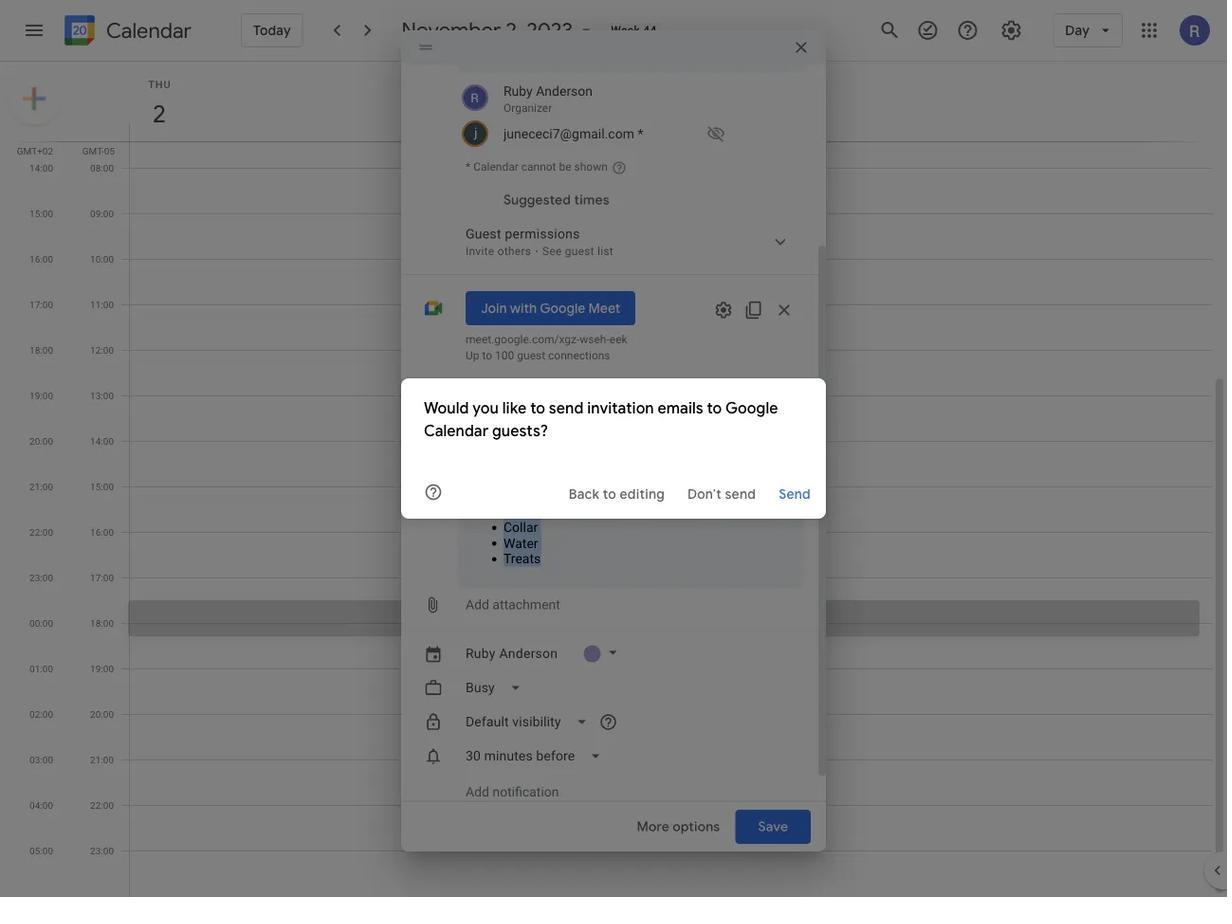 Task type: locate. For each thing, give the bounding box(es) containing it.
1 vertical spatial *
[[466, 160, 471, 173]]

2 vertical spatial calendar
[[424, 422, 489, 441]]

guests invited to this event. tree
[[458, 79, 804, 149]]

* down the ruby anderson, organizer tree item
[[638, 126, 644, 141]]

2,
[[506, 17, 522, 44]]

to right like
[[531, 399, 546, 418]]

0 vertical spatial *
[[638, 126, 644, 141]]

1 vertical spatial 18:00
[[90, 618, 114, 629]]

23:00 right 05:00
[[90, 845, 114, 857]]

1 horizontal spatial 16:00
[[90, 527, 114, 538]]

shown
[[575, 160, 608, 173]]

1 horizontal spatial ruby
[[504, 83, 533, 99]]

16:00
[[30, 253, 53, 265], [90, 527, 114, 538]]

calendar inside the would you like to send invitation emails to google calendar guests?
[[424, 422, 489, 441]]

15:00 down 13:00
[[90, 481, 114, 492]]

05:00
[[30, 845, 53, 857]]

november 2, 2023 button
[[394, 17, 604, 44]]

meet.google.com/xgz-
[[466, 333, 580, 346]]

leash collar water treats
[[504, 504, 541, 567]]

* left "cannot"
[[466, 160, 471, 173]]

to
[[482, 349, 493, 362], [531, 399, 546, 418], [707, 399, 722, 418], [603, 486, 617, 503]]

18:00
[[30, 344, 53, 356], [90, 618, 114, 629]]

google right emails
[[726, 399, 779, 418]]

15:00 left 09:00
[[30, 208, 53, 219]]

19:00 left 13:00
[[30, 390, 53, 401]]

ruby up "organizer" at the left top
[[504, 83, 533, 99]]

send right don't
[[725, 486, 756, 503]]

eek
[[610, 333, 628, 346]]

ruby inside ruby anderson organizer
[[504, 83, 533, 99]]

column header
[[129, 62, 1213, 141]]

1 vertical spatial anderson
[[500, 646, 558, 662]]

1 horizontal spatial 14:00
[[90, 436, 114, 447]]

today
[[253, 22, 291, 39]]

0 horizontal spatial 15:00
[[30, 208, 53, 219]]

1 horizontal spatial google
[[726, 399, 779, 418]]

0 vertical spatial google
[[540, 300, 586, 317]]

0 vertical spatial send
[[549, 399, 584, 418]]

anderson for ruby anderson
[[500, 646, 558, 662]]

grid
[[0, 62, 1228, 898]]

to inside meet.google.com/xgz-wseh-eek up to 100 guest connections
[[482, 349, 493, 362]]

21:00
[[30, 481, 53, 492], [90, 754, 114, 766]]

0 horizontal spatial 19:00
[[30, 390, 53, 401]]

up
[[466, 349, 480, 362]]

1 vertical spatial 23:00
[[90, 845, 114, 857]]

0 vertical spatial 20:00
[[30, 436, 53, 447]]

44
[[644, 24, 657, 37]]

0 horizontal spatial 17:00
[[30, 299, 53, 310]]

back to editing
[[569, 486, 665, 503]]

0 vertical spatial 16:00
[[30, 253, 53, 265]]

0 vertical spatial ruby
[[504, 83, 533, 99]]

1 vertical spatial ruby
[[466, 646, 496, 662]]

editing
[[620, 486, 665, 503]]

junececi7@gmail.com *
[[504, 126, 644, 141]]

14:00 down 13:00
[[90, 436, 114, 447]]

items!
[[536, 475, 572, 491]]

0 vertical spatial anderson
[[536, 83, 593, 99]]

0 vertical spatial calendar
[[106, 18, 192, 44]]

1 vertical spatial 16:00
[[90, 527, 114, 538]]

18:00 right "00:00"
[[90, 618, 114, 629]]

send inside button
[[725, 486, 756, 503]]

send right like
[[549, 399, 584, 418]]

add notification
[[466, 785, 559, 800]]

0 horizontal spatial 14:00
[[30, 162, 53, 174]]

23:00 up "00:00"
[[30, 572, 53, 584]]

0 horizontal spatial 23:00
[[30, 572, 53, 584]]

13:00
[[90, 390, 114, 401]]

19:00 right 01:00
[[90, 663, 114, 675]]

1 horizontal spatial *
[[638, 126, 644, 141]]

1 horizontal spatial 20:00
[[90, 709, 114, 720]]

02:00
[[30, 709, 53, 720]]

send button
[[772, 477, 819, 511]]

22:00 up "00:00"
[[30, 527, 53, 538]]

calendar element
[[61, 11, 192, 53]]

be
[[559, 160, 572, 173]]

you
[[473, 399, 499, 418]]

add
[[466, 597, 490, 613], [466, 785, 490, 800]]

to inside button
[[603, 486, 617, 503]]

1 vertical spatial 20:00
[[90, 709, 114, 720]]

15:00
[[30, 208, 53, 219], [90, 481, 114, 492]]

treats
[[504, 551, 541, 567]]

don't send button
[[680, 477, 764, 511]]

22:00 right 04:00 in the left bottom of the page
[[90, 800, 114, 811]]

17:00
[[30, 299, 53, 310], [90, 572, 114, 584]]

google right with
[[540, 300, 586, 317]]

1 vertical spatial google
[[726, 399, 779, 418]]

attachment
[[493, 597, 561, 613]]

don't send
[[688, 486, 756, 503]]

junececi7@gmail.com tree item
[[458, 119, 804, 149]]

00:00
[[30, 618, 53, 629]]

to right back
[[603, 486, 617, 503]]

Description text field
[[466, 475, 796, 567]]

anderson
[[536, 83, 593, 99], [500, 646, 558, 662]]

1 horizontal spatial 19:00
[[90, 663, 114, 675]]

0 horizontal spatial send
[[549, 399, 584, 418]]

1 add from the top
[[466, 597, 490, 613]]

send inside the would you like to send invitation emails to google calendar guests?
[[549, 399, 584, 418]]

11:00
[[90, 299, 114, 310]]

meet
[[589, 300, 621, 317]]

1 vertical spatial calendar
[[474, 160, 519, 173]]

18:00 left 12:00
[[30, 344, 53, 356]]

2 add from the top
[[466, 785, 490, 800]]

0 horizontal spatial google
[[540, 300, 586, 317]]

22:00
[[30, 527, 53, 538], [90, 800, 114, 811]]

1 horizontal spatial send
[[725, 486, 756, 503]]

0 vertical spatial add
[[466, 597, 490, 613]]

1 vertical spatial add
[[466, 785, 490, 800]]

0 vertical spatial 22:00
[[30, 527, 53, 538]]

leash
[[504, 504, 539, 520]]

ruby
[[504, 83, 533, 99], [466, 646, 496, 662]]

ruby down add attachment button
[[466, 646, 496, 662]]

junececi7@gmail.com
[[504, 126, 635, 141]]

*
[[638, 126, 644, 141], [466, 160, 471, 173]]

0 horizontal spatial 20:00
[[30, 436, 53, 447]]

0 horizontal spatial 18:00
[[30, 344, 53, 356]]

14:00 down 'gmt+02'
[[30, 162, 53, 174]]

google
[[540, 300, 586, 317], [726, 399, 779, 418]]

100
[[495, 349, 515, 362]]

0 horizontal spatial ruby
[[466, 646, 496, 662]]

column header inside grid
[[129, 62, 1213, 141]]

1 horizontal spatial 23:00
[[90, 845, 114, 857]]

* inside junececi7@gmail.com tree item
[[638, 126, 644, 141]]

23:00
[[30, 572, 53, 584], [90, 845, 114, 857]]

0 horizontal spatial 22:00
[[30, 527, 53, 538]]

calendar
[[106, 18, 192, 44], [474, 160, 519, 173], [424, 422, 489, 441]]

19:00
[[30, 390, 53, 401], [90, 663, 114, 675]]

1 vertical spatial send
[[725, 486, 756, 503]]

01:00
[[30, 663, 53, 675]]

ruby anderson, organizer tree item
[[458, 79, 804, 119]]

add attachment button
[[458, 588, 568, 622]]

0 horizontal spatial 21:00
[[30, 481, 53, 492]]

0 vertical spatial 19:00
[[30, 390, 53, 401]]

today button
[[241, 13, 303, 47]]

don't
[[688, 486, 722, 503]]

would
[[424, 399, 469, 418]]

0 horizontal spatial *
[[466, 160, 471, 173]]

like
[[503, 399, 527, 418]]

send
[[549, 399, 584, 418], [725, 486, 756, 503]]

03:00
[[30, 754, 53, 766]]

anderson inside ruby anderson organizer
[[536, 83, 593, 99]]

20:00
[[30, 436, 53, 447], [90, 709, 114, 720]]

add left notification
[[466, 785, 490, 800]]

anderson up "organizer" at the left top
[[536, 83, 593, 99]]

organizer
[[504, 102, 552, 115]]

would you like to send invitation emails to google calendar guests? heading
[[424, 398, 804, 443]]

ruby for ruby anderson organizer
[[504, 83, 533, 99]]

to right up
[[482, 349, 493, 362]]

to right emails
[[707, 399, 722, 418]]

1 vertical spatial 17:00
[[90, 572, 114, 584]]

add left attachment
[[466, 597, 490, 613]]

1 vertical spatial 21:00
[[90, 754, 114, 766]]

notification
[[493, 785, 559, 800]]

14:00
[[30, 162, 53, 174], [90, 436, 114, 447]]

1 horizontal spatial 22:00
[[90, 800, 114, 811]]

0 vertical spatial 17:00
[[30, 299, 53, 310]]

1 vertical spatial 15:00
[[90, 481, 114, 492]]

anderson down attachment
[[500, 646, 558, 662]]

week 44
[[611, 24, 657, 37]]



Task type: vqa. For each thing, say whether or not it's contained in the screenshot.
with
yes



Task type: describe. For each thing, give the bounding box(es) containing it.
water
[[504, 536, 538, 551]]

calendar inside "calendar" element
[[106, 18, 192, 44]]

collar
[[504, 520, 538, 536]]

add notification button
[[458, 776, 567, 810]]

november 2, 2023
[[402, 17, 573, 44]]

05
[[104, 145, 115, 157]]

gmt-
[[82, 145, 104, 157]]

2023
[[527, 17, 573, 44]]

1 horizontal spatial 17:00
[[90, 572, 114, 584]]

* calendar cannot be shown
[[466, 160, 608, 173]]

ruby for ruby anderson
[[466, 646, 496, 662]]

0 horizontal spatial 16:00
[[30, 253, 53, 265]]

0 vertical spatial 21:00
[[30, 481, 53, 492]]

week
[[611, 24, 641, 37]]

meet.google.com/xgz-wseh-eek up to 100 guest connections
[[466, 333, 628, 362]]

grid containing gmt+02
[[0, 62, 1228, 898]]

ruby anderson
[[466, 646, 558, 662]]

bring
[[466, 475, 497, 491]]

gmt-05
[[82, 145, 115, 157]]

google inside join with google meet link
[[540, 300, 586, 317]]

november
[[402, 17, 501, 44]]

04:00
[[30, 800, 53, 811]]

would you like to send invitation emails to google calendar guests? dialog
[[401, 379, 826, 519]]

would you like to send invitation emails to google calendar guests?
[[424, 399, 779, 441]]

join with google meet link
[[466, 291, 636, 325]]

join
[[481, 300, 507, 317]]

back
[[569, 486, 600, 503]]

wseh-
[[580, 333, 610, 346]]

emails
[[658, 399, 704, 418]]

cannot
[[522, 160, 557, 173]]

0 vertical spatial 15:00
[[30, 208, 53, 219]]

ruby anderson organizer
[[504, 83, 593, 115]]

bring these items!
[[466, 475, 572, 491]]

back to editing button
[[561, 477, 673, 511]]

0 vertical spatial 14:00
[[30, 162, 53, 174]]

anderson for ruby anderson organizer
[[536, 83, 593, 99]]

guest
[[517, 349, 546, 362]]

calendar heading
[[102, 18, 192, 44]]

09:00
[[90, 208, 114, 219]]

1 vertical spatial 22:00
[[90, 800, 114, 811]]

1 vertical spatial 14:00
[[90, 436, 114, 447]]

these
[[500, 475, 533, 491]]

0 vertical spatial 18:00
[[30, 344, 53, 356]]

google inside the would you like to send invitation emails to google calendar guests?
[[726, 399, 779, 418]]

connections
[[548, 349, 611, 362]]

invitation
[[588, 399, 654, 418]]

gmt+02
[[17, 145, 53, 157]]

1 vertical spatial 19:00
[[90, 663, 114, 675]]

add for add attachment
[[466, 597, 490, 613]]

add attachment
[[466, 597, 561, 613]]

1 horizontal spatial 18:00
[[90, 618, 114, 629]]

add for add notification
[[466, 785, 490, 800]]

join with google meet
[[481, 300, 621, 317]]

send
[[779, 486, 811, 503]]

with
[[510, 300, 537, 317]]

guests?
[[492, 422, 549, 441]]

08:00
[[90, 162, 114, 174]]

12:00
[[90, 344, 114, 356]]

1 horizontal spatial 15:00
[[90, 481, 114, 492]]

1 horizontal spatial 21:00
[[90, 754, 114, 766]]

formatting options toolbar
[[458, 437, 804, 475]]

10:00
[[90, 253, 114, 265]]

0 vertical spatial 23:00
[[30, 572, 53, 584]]



